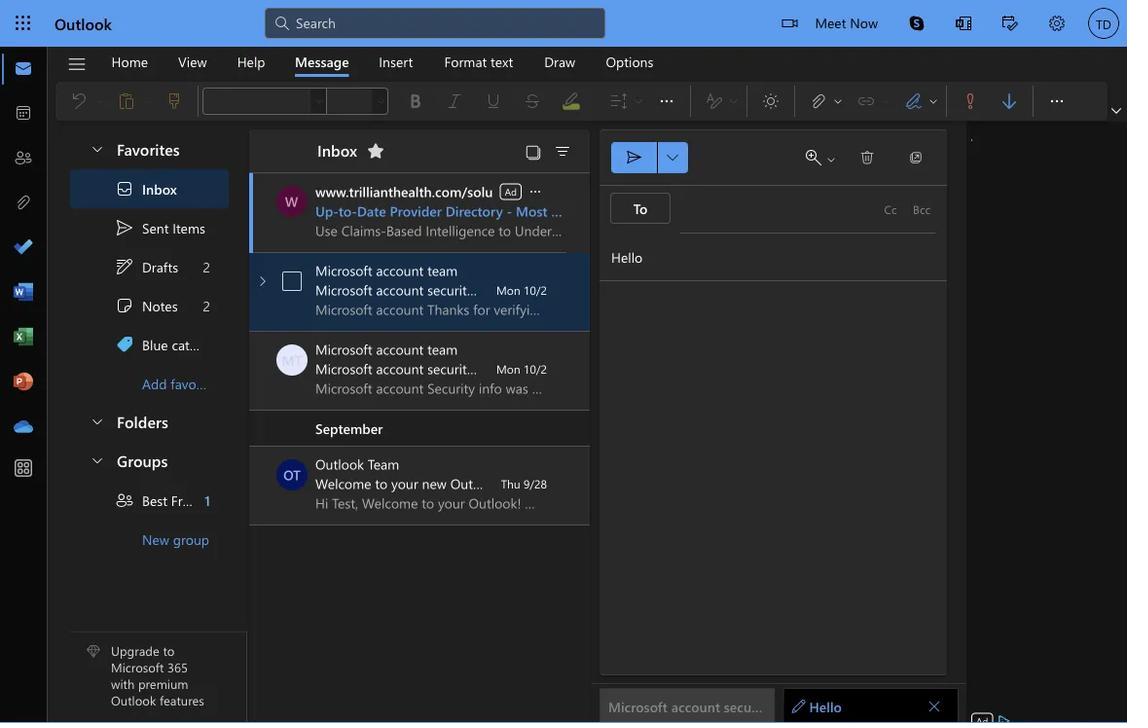 Task type: vqa. For each thing, say whether or not it's contained in the screenshot.
the middle the
no



Task type: locate. For each thing, give the bounding box(es) containing it.
outlook for outlook team
[[316, 455, 364, 473]]

info left was
[[478, 360, 501, 378]]

inbox right the ""
[[142, 180, 177, 198]]

Search field
[[294, 12, 594, 32]]


[[1003, 16, 1019, 31]]

1 team from the top
[[428, 261, 458, 279]]

outlook inside premium outlook features
[[111, 692, 156, 709]]

 button right 
[[1038, 82, 1077, 121]]

security up 'microsoft account security info was added'
[[428, 281, 474, 299]]


[[657, 92, 677, 111], [1048, 92, 1067, 111], [528, 184, 543, 200]]

to
[[375, 475, 388, 493], [163, 643, 175, 660]]

outlook for outlook
[[55, 13, 112, 34]]

0 horizontal spatial 
[[667, 152, 679, 164]]

outlook.com
[[451, 475, 529, 493]]

0 horizontal spatial to
[[163, 643, 175, 660]]

0 horizontal spatial 
[[528, 184, 543, 200]]

1 10/2 from the top
[[524, 282, 547, 298]]

10/2 for verification
[[524, 282, 547, 298]]

 left folders
[[90, 413, 105, 429]]

groups tree item
[[70, 442, 229, 481]]

application
[[0, 0, 1128, 724]]

1 vertical spatial 
[[667, 152, 679, 164]]

 button inside message list list box
[[527, 182, 544, 201]]

2 for 
[[203, 297, 210, 315]]

provider down www.trillianthealth.com/solutions/directory
[[390, 202, 442, 220]]

team down the directory
[[428, 261, 458, 279]]

 right 
[[833, 95, 844, 107]]

team up 'microsoft account security info was added'
[[428, 340, 458, 358]]

microsoft account team up 'microsoft account security info was added'
[[316, 340, 458, 358]]

td image
[[1089, 8, 1120, 39]]

provider left data
[[609, 202, 661, 220]]

1 vertical spatial mon
[[497, 361, 521, 377]]

tab list
[[96, 47, 669, 77]]

outlook inside banner
[[55, 13, 112, 34]]

format
[[445, 53, 487, 71]]

message button
[[280, 47, 364, 77]]

2 down "items" on the top left of the page
[[203, 258, 210, 276]]

 button left folders
[[80, 403, 113, 439]]

mail image
[[14, 59, 33, 79]]

microsoft account security info verification button
[[600, 689, 873, 724]]

0 vertical spatial mon
[[497, 282, 521, 298]]

september heading
[[249, 411, 590, 447]]

1 horizontal spatial microsoft account security info verification
[[609, 698, 873, 716]]

1 vertical spatial to
[[163, 643, 175, 660]]

 button
[[312, 88, 327, 115], [373, 88, 389, 115], [80, 130, 113, 167], [80, 403, 113, 439], [80, 442, 113, 478]]

welcome
[[316, 475, 372, 493]]

2 mon 10/2 from the top
[[497, 361, 547, 377]]

2 inside  tree item
[[203, 258, 210, 276]]

premium features image
[[87, 645, 100, 659]]

2 up category
[[203, 297, 210, 315]]

text
[[491, 53, 513, 71]]

0 vertical spatial inbox
[[317, 140, 357, 160]]

bcc button
[[907, 194, 938, 225]]

up-
[[316, 202, 339, 220]]

1 vertical spatial outlook
[[316, 455, 364, 473]]

 button inside folders tree item
[[80, 403, 113, 439]]

ot
[[284, 466, 301, 484]]

1 horizontal spatial 
[[657, 92, 677, 111]]

info
[[478, 281, 501, 299], [478, 360, 501, 378], [776, 698, 800, 716]]

inbox 
[[317, 140, 386, 161]]

1 vertical spatial microsoft account security info verification
[[609, 698, 873, 716]]

1 mon from the top
[[497, 282, 521, 298]]

provider
[[390, 202, 442, 220], [609, 202, 661, 220]]

0 vertical spatial 2
[[203, 258, 210, 276]]

insert button
[[365, 47, 428, 77]]

files image
[[14, 194, 33, 213]]


[[762, 92, 781, 111]]

1 vertical spatial mon 10/2
[[497, 361, 547, 377]]

 button down message button
[[312, 88, 327, 115]]

www.trillianthealth.com/solutions/directory image
[[276, 186, 307, 217]]

 tree item
[[70, 481, 246, 520]]

meet now
[[816, 13, 878, 31]]

1 horizontal spatial inbox
[[317, 140, 357, 160]]

0 vertical spatial  button
[[1038, 82, 1077, 121]]

 tree item
[[70, 169, 229, 208]]

1 2 from the top
[[203, 258, 210, 276]]

 down td 'icon'
[[1112, 106, 1122, 116]]

outlook inside message list list box
[[316, 455, 364, 473]]

inbox heading
[[292, 130, 391, 172]]

your
[[391, 475, 418, 493]]

 up "most" at left top
[[528, 184, 543, 200]]

1 horizontal spatial provider
[[609, 202, 661, 220]]

 button inside favorites tree item
[[80, 130, 113, 167]]

 hello
[[792, 698, 842, 716]]

 sent items
[[115, 218, 205, 238]]

1 vertical spatial 10/2
[[524, 361, 547, 377]]

verification left  button
[[804, 698, 873, 716]]

2 2 from the top
[[203, 297, 210, 315]]


[[115, 335, 134, 354]]

 button left groups
[[80, 442, 113, 478]]

security inside button
[[724, 698, 772, 716]]

 
[[809, 92, 844, 111]]


[[1050, 16, 1065, 31]]

0 vertical spatial 10/2
[[524, 282, 547, 298]]


[[961, 92, 981, 111]]

 inside message list list box
[[528, 184, 543, 200]]

outlook left features
[[111, 692, 156, 709]]

inbox inside inbox 
[[317, 140, 357, 160]]

1 vertical spatial security
[[428, 360, 474, 378]]

mon left 'added'
[[497, 361, 521, 377]]

outlook up welcome
[[316, 455, 364, 473]]

2 team from the top
[[428, 340, 458, 358]]

bcc
[[913, 202, 931, 217]]

 button
[[657, 142, 689, 173]]

 button
[[57, 48, 96, 81]]

 left favorites
[[90, 141, 105, 156]]

0 horizontal spatial verification
[[505, 281, 571, 299]]

0 vertical spatial to
[[375, 475, 388, 493]]

2 mon from the top
[[497, 361, 521, 377]]

to inside upgrade to microsoft 365 with
[[163, 643, 175, 660]]

 left font size text field
[[314, 95, 325, 107]]

2 inside  tree item
[[203, 297, 210, 315]]

1 mon 10/2 from the top
[[497, 282, 547, 298]]

 tree item
[[70, 208, 229, 247]]

0 horizontal spatial microsoft account security info verification
[[316, 281, 571, 299]]

basic text group
[[203, 82, 687, 121]]

security left was
[[428, 360, 474, 378]]

mon 10/2 for was
[[497, 361, 547, 377]]

clipboard group
[[59, 82, 194, 121]]

meet
[[816, 13, 847, 31]]

microsoft account team down date
[[316, 261, 458, 279]]

microsoft inside upgrade to microsoft 365 with
[[111, 659, 164, 676]]

1 vertical spatial microsoft account team
[[316, 340, 458, 358]]

1 horizontal spatial verification
[[804, 698, 873, 716]]

added
[[531, 360, 569, 378]]

 button for favorites
[[80, 130, 113, 167]]

10/2
[[524, 282, 547, 298], [524, 361, 547, 377]]

 right 
[[928, 95, 940, 107]]

0 horizontal spatial provider
[[390, 202, 442, 220]]

to down team
[[375, 475, 388, 493]]

september
[[316, 419, 383, 437]]

help button
[[223, 47, 280, 77]]

security left 
[[724, 698, 772, 716]]

 notes
[[115, 296, 178, 316]]

data
[[665, 202, 694, 220]]

2 vertical spatial security
[[724, 698, 772, 716]]


[[928, 700, 942, 713]]

to button
[[611, 193, 671, 224]]

2 10/2 from the top
[[524, 361, 547, 377]]

0 vertical spatial microsoft account team
[[316, 261, 458, 279]]

0 vertical spatial team
[[428, 261, 458, 279]]

1 vertical spatial inbox
[[142, 180, 177, 198]]

 
[[905, 92, 940, 111]]

 button inside groups tree item
[[80, 442, 113, 478]]

 inside popup button
[[1112, 106, 1122, 116]]

0 vertical spatial verification
[[505, 281, 571, 299]]

 inside dropdown button
[[667, 152, 679, 164]]

to inside message list list box
[[375, 475, 388, 493]]

 inside dropdown button
[[657, 92, 677, 111]]

0 vertical spatial outlook
[[55, 13, 112, 34]]

0 vertical spatial 
[[1112, 106, 1122, 116]]

add favorite
[[142, 375, 216, 393]]

2 horizontal spatial 
[[1048, 92, 1067, 111]]

0 vertical spatial microsoft account security info verification
[[316, 281, 571, 299]]

1 vertical spatial verification
[[804, 698, 873, 716]]

 inside  
[[826, 154, 838, 166]]

0 horizontal spatial inbox
[[142, 180, 177, 198]]

microsoft account security info verification inside message list list box
[[316, 281, 571, 299]]

 button
[[990, 86, 1029, 117]]

2 vertical spatial outlook
[[111, 692, 156, 709]]

set your advertising preferences image
[[997, 714, 1012, 724]]

help
[[237, 53, 265, 71]]

new group
[[142, 530, 209, 549]]

 right  "button"
[[667, 152, 679, 164]]

 button
[[921, 693, 949, 720]]


[[1112, 106, 1122, 116], [667, 152, 679, 164]]

-
[[507, 202, 512, 220]]

folders tree item
[[70, 403, 229, 442]]

1 horizontal spatial to
[[375, 475, 388, 493]]

favorites tree
[[70, 123, 229, 403]]

1 microsoft account team from the top
[[316, 261, 458, 279]]

powerpoint image
[[14, 373, 33, 392]]

 inbox
[[115, 179, 177, 199]]

word image
[[14, 283, 33, 303]]

directory
[[446, 202, 503, 220]]

to up premium
[[163, 643, 175, 660]]

excel image
[[14, 328, 33, 348]]

2 vertical spatial info
[[776, 698, 800, 716]]

0 horizontal spatial  button
[[527, 182, 544, 201]]

date
[[357, 202, 386, 220]]

now
[[850, 13, 878, 31]]

Add a subject text field
[[600, 242, 918, 273]]

microsoft inside button
[[609, 698, 668, 716]]

 down options button
[[657, 92, 677, 111]]

 right 
[[826, 154, 838, 166]]

to-
[[339, 202, 357, 220]]

mon for verification
[[497, 282, 521, 298]]

1 vertical spatial info
[[478, 360, 501, 378]]

friends
[[171, 492, 215, 510]]

 left groups
[[90, 452, 105, 468]]

 drafts
[[115, 257, 178, 277]]

mon up was
[[497, 282, 521, 298]]

notes
[[142, 297, 178, 315]]

info down the directory
[[478, 281, 501, 299]]

include group
[[800, 82, 943, 121]]

tab list containing home
[[96, 47, 669, 77]]

 inside folders tree item
[[90, 413, 105, 429]]

1
[[205, 492, 210, 510]]

microsoft account team
[[316, 261, 458, 279], [316, 340, 458, 358]]

2
[[203, 258, 210, 276], [203, 297, 210, 315]]

 button
[[547, 137, 578, 165]]

inbox left the 
[[317, 140, 357, 160]]

outlook banner
[[0, 0, 1128, 49]]

inbox inside  inbox
[[142, 180, 177, 198]]

info left hello at the right
[[776, 698, 800, 716]]

 right 
[[1048, 92, 1067, 111]]

0 vertical spatial mon 10/2
[[497, 282, 547, 298]]

microsoft account security info was added
[[316, 360, 569, 378]]

 tree item
[[70, 247, 229, 286]]

 button up "most" at left top
[[527, 182, 544, 201]]

outlook up the 
[[55, 13, 112, 34]]

 tree item
[[70, 325, 229, 364]]

inbox
[[317, 140, 357, 160], [142, 180, 177, 198]]

team for was
[[428, 340, 458, 358]]

1 vertical spatial 2
[[203, 297, 210, 315]]

1 vertical spatial  button
[[527, 182, 544, 201]]

 for  dropdown button
[[667, 152, 679, 164]]

verification inside message list list box
[[505, 281, 571, 299]]

 button
[[648, 82, 687, 121]]

 for  dropdown button
[[657, 92, 677, 111]]

verification down "most" at left top
[[505, 281, 571, 299]]

 for  popup button
[[1112, 106, 1122, 116]]

w
[[285, 192, 298, 210]]

message list section
[[249, 125, 694, 723]]

microsoft account team for microsoft account security info verification
[[316, 261, 458, 279]]

1 vertical spatial team
[[428, 340, 458, 358]]

accurate
[[551, 202, 606, 220]]


[[910, 16, 925, 31]]

mon 10/2 for verification
[[497, 282, 547, 298]]

cc
[[885, 202, 897, 217]]

 button left favorites
[[80, 130, 113, 167]]

2 microsoft account team from the top
[[316, 340, 458, 358]]

chat
[[218, 492, 246, 510]]

was
[[505, 360, 527, 378]]

1 horizontal spatial 
[[1112, 106, 1122, 116]]



Task type: describe. For each thing, give the bounding box(es) containing it.

[[909, 150, 924, 166]]

 inside  
[[928, 95, 940, 107]]

onedrive image
[[14, 418, 33, 437]]

Font size text field
[[327, 90, 372, 113]]

Select a conversation checkbox
[[277, 460, 316, 491]]

 button
[[1108, 101, 1126, 121]]

most
[[516, 202, 548, 220]]

 button
[[1034, 0, 1081, 49]]


[[115, 179, 134, 199]]


[[67, 54, 87, 74]]

add favorite tree item
[[70, 364, 229, 403]]


[[115, 296, 134, 316]]

To text field
[[681, 198, 875, 221]]

 search field
[[265, 0, 606, 44]]

 button
[[255, 274, 271, 289]]


[[115, 257, 134, 277]]

 for  popup button in the message list list box
[[528, 184, 543, 200]]

 button
[[897, 142, 936, 173]]

best
[[142, 492, 168, 510]]

 
[[806, 150, 838, 166]]

group
[[173, 530, 209, 549]]


[[255, 274, 270, 289]]

thu
[[501, 476, 521, 492]]

blue
[[142, 336, 168, 354]]

microsoft account security info verification inside button
[[609, 698, 873, 716]]

favorites
[[117, 138, 180, 159]]

home
[[111, 53, 148, 71]]

outlook team
[[316, 455, 399, 473]]

 for right  popup button
[[1048, 92, 1067, 111]]

select a conversation image
[[282, 272, 302, 291]]

add
[[142, 375, 167, 393]]


[[115, 218, 134, 238]]


[[627, 150, 643, 166]]

welcome to your new outlook.com account
[[316, 475, 580, 493]]

365
[[167, 659, 188, 676]]

upgrade
[[111, 643, 160, 660]]

outlook team image
[[277, 460, 308, 491]]

info inside button
[[776, 698, 800, 716]]

tags group
[[951, 82, 1029, 117]]


[[809, 92, 829, 111]]

options button
[[592, 47, 668, 77]]

upgrade to microsoft 365 with
[[111, 643, 188, 693]]

1 horizontal spatial  button
[[1038, 82, 1077, 121]]

 button
[[848, 142, 887, 173]]

items
[[173, 219, 205, 237]]

 button
[[520, 137, 547, 165]]

1 provider from the left
[[390, 202, 442, 220]]

 button for groups
[[80, 442, 113, 478]]

 button
[[752, 86, 791, 117]]


[[860, 150, 875, 166]]

category
[[172, 336, 225, 354]]

with
[[111, 676, 135, 693]]

new
[[142, 530, 169, 549]]

microsoft account team image
[[277, 345, 308, 376]]

0 vertical spatial security
[[428, 281, 474, 299]]

 inside groups tree item
[[90, 452, 105, 468]]

premium outlook features
[[111, 676, 204, 709]]

new group tree item
[[70, 520, 229, 559]]

cc button
[[875, 194, 907, 225]]

 inside  
[[833, 95, 844, 107]]

 button
[[612, 142, 658, 173]]

mon for was
[[497, 361, 521, 377]]

folders
[[117, 411, 168, 432]]

 button for folders
[[80, 403, 113, 439]]

2 provider from the left
[[609, 202, 661, 220]]

10/2 for was
[[524, 361, 547, 377]]


[[1000, 92, 1020, 111]]

insert
[[379, 53, 413, 71]]

hello
[[810, 698, 842, 716]]

draw
[[545, 53, 576, 71]]

people image
[[14, 149, 33, 168]]

to do image
[[14, 239, 33, 258]]

calendar image
[[14, 104, 33, 124]]

 button
[[987, 0, 1034, 49]]

left-rail-appbar navigation
[[4, 47, 43, 450]]

to
[[634, 199, 648, 217]]

 right font size text field
[[375, 95, 387, 107]]

favorites tree item
[[70, 130, 229, 169]]

to for your
[[375, 475, 388, 493]]

to for microsoft
[[163, 643, 175, 660]]

new
[[422, 475, 447, 493]]

Font text field
[[204, 90, 311, 113]]

team
[[368, 455, 399, 473]]

reading pane main content
[[592, 122, 967, 724]]

account inside button
[[672, 698, 721, 716]]

home button
[[97, 47, 163, 77]]

view button
[[164, 47, 222, 77]]

ad
[[505, 185, 517, 198]]

 button
[[951, 86, 990, 117]]

format text
[[445, 53, 513, 71]]

verification inside button
[[804, 698, 873, 716]]

features
[[160, 692, 204, 709]]

thu 9/28
[[501, 476, 547, 492]]

microsoft account team for microsoft account security info was added
[[316, 340, 458, 358]]

 inside favorites tree item
[[90, 141, 105, 156]]


[[273, 14, 292, 33]]

message
[[295, 53, 349, 71]]

view
[[178, 53, 207, 71]]

application containing outlook
[[0, 0, 1128, 724]]

0 vertical spatial info
[[478, 281, 501, 299]]

Select a conversation checkbox
[[277, 266, 316, 297]]

 button
[[941, 0, 987, 49]]

2 for 
[[203, 258, 210, 276]]

message list list box
[[249, 173, 694, 723]]


[[115, 491, 134, 510]]

options
[[606, 53, 654, 71]]

outlook link
[[55, 0, 112, 47]]

 button right font size text field
[[373, 88, 389, 115]]

team for verification
[[428, 261, 458, 279]]

favorite
[[171, 375, 216, 393]]


[[806, 150, 822, 166]]

mt
[[282, 351, 302, 369]]

 tree item
[[70, 286, 229, 325]]


[[956, 16, 972, 31]]

more apps image
[[14, 460, 33, 479]]

up-to-date provider directory - most accurate provider data
[[316, 202, 694, 220]]

Select a conversation checkbox
[[277, 345, 316, 376]]

groups
[[117, 450, 168, 471]]



